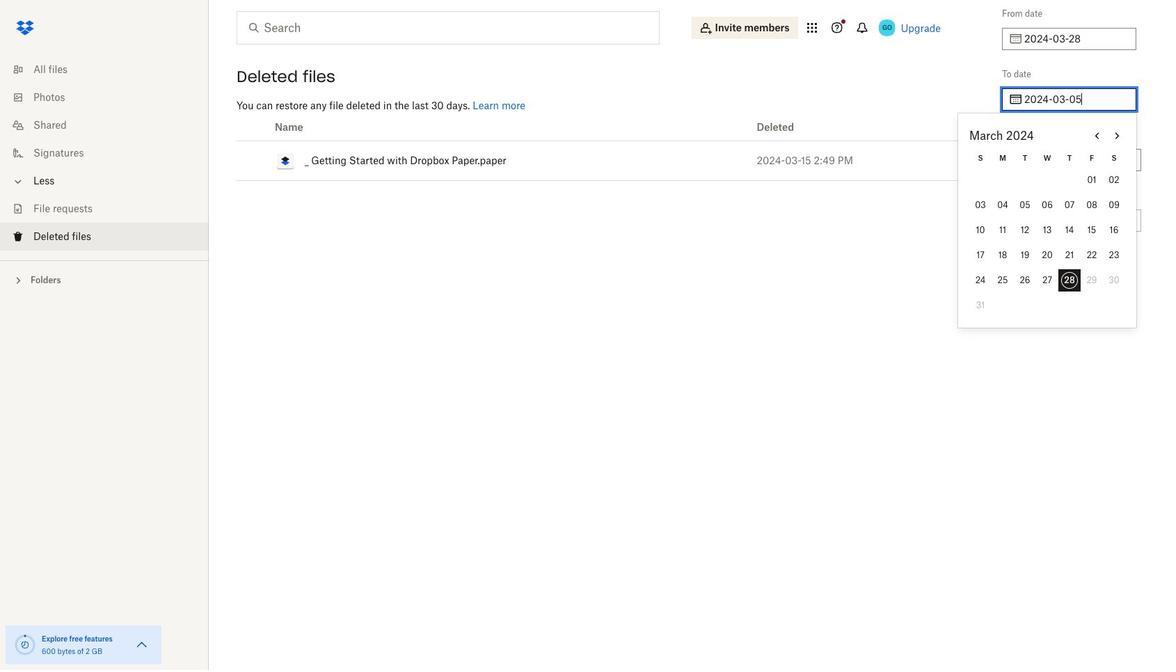 Task type: vqa. For each thing, say whether or not it's contained in the screenshot.
Only you have access to this folder
no



Task type: describe. For each thing, give the bounding box(es) containing it.
less image
[[11, 175, 25, 189]]

select this row column header
[[237, 114, 271, 141]]

restore _ getting started with dropbox paper.paper row
[[237, 141, 975, 181]]

dropbox image
[[11, 14, 39, 42]]



Task type: locate. For each thing, give the bounding box(es) containing it.
None text field
[[1025, 31, 1128, 47], [1025, 92, 1128, 107], [1025, 31, 1128, 47], [1025, 92, 1128, 107]]

list
[[0, 47, 209, 260]]

table
[[237, 114, 975, 181]]

1 column header from the left
[[271, 114, 746, 141]]

list item
[[0, 223, 209, 251]]

column header
[[271, 114, 746, 141], [746, 114, 975, 141]]

2 column header from the left
[[746, 114, 975, 141]]

cell
[[237, 141, 271, 181]]

row
[[237, 114, 975, 141]]



